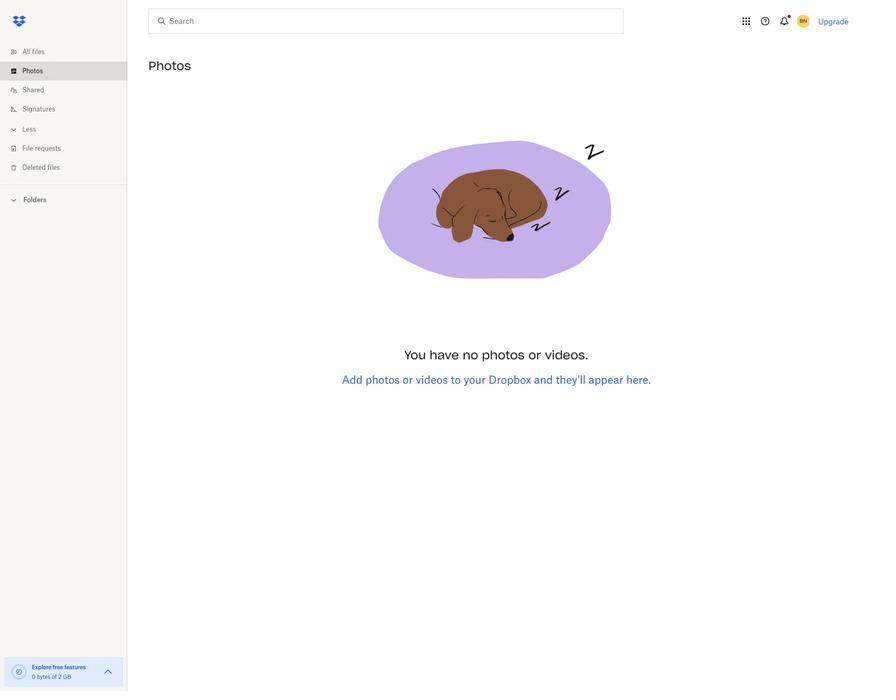 Task type: vqa. For each thing, say whether or not it's contained in the screenshot.
the left or
yes



Task type: locate. For each thing, give the bounding box(es) containing it.
photos up dropbox
[[482, 348, 525, 363]]

photos
[[149, 58, 191, 73], [22, 67, 43, 75]]

or
[[529, 348, 542, 363], [403, 373, 413, 386]]

0
[[32, 674, 35, 680]]

1 vertical spatial photos
[[366, 373, 400, 386]]

signatures
[[22, 105, 55, 113]]

no
[[463, 348, 479, 363]]

signatures link
[[8, 100, 127, 119]]

file requests
[[22, 144, 61, 152]]

files right all
[[32, 48, 45, 56]]

and
[[535, 373, 553, 386]]

or up and
[[529, 348, 542, 363]]

files
[[32, 48, 45, 56], [48, 163, 60, 171]]

0 vertical spatial files
[[32, 48, 45, 56]]

files right deleted
[[48, 163, 60, 171]]

files for all files
[[32, 48, 45, 56]]

folders button
[[0, 192, 127, 208]]

upgrade link
[[819, 17, 849, 26]]

list
[[0, 36, 127, 185]]

photos
[[482, 348, 525, 363], [366, 373, 400, 386]]

sleeping dog on a purple cushion. image
[[364, 81, 629, 346]]

0 vertical spatial photos
[[482, 348, 525, 363]]

photos right "add"
[[366, 373, 400, 386]]

folders
[[23, 196, 46, 204]]

0 horizontal spatial photos
[[22, 67, 43, 75]]

bn button
[[795, 13, 812, 30]]

1 horizontal spatial photos
[[149, 58, 191, 73]]

list containing all files
[[0, 36, 127, 185]]

1 horizontal spatial photos
[[482, 348, 525, 363]]

bytes
[[37, 674, 50, 680]]

your
[[464, 373, 486, 386]]

they'll
[[556, 373, 586, 386]]

shared
[[22, 86, 44, 94]]

requests
[[35, 144, 61, 152]]

0 vertical spatial or
[[529, 348, 542, 363]]

1 vertical spatial files
[[48, 163, 60, 171]]

quota usage element
[[11, 663, 28, 680]]

bn
[[800, 18, 808, 24]]

all
[[22, 48, 30, 56]]

videos.
[[545, 348, 589, 363]]

add photos or videos to your dropbox and they'll appear here.
[[342, 373, 651, 386]]

you
[[405, 348, 426, 363]]

1 vertical spatial or
[[403, 373, 413, 386]]

Search text field
[[169, 15, 602, 27]]

1 horizontal spatial or
[[529, 348, 542, 363]]

photos list item
[[0, 62, 127, 81]]

file
[[22, 144, 33, 152]]

here.
[[627, 373, 651, 386]]

1 horizontal spatial files
[[48, 163, 60, 171]]

or left videos
[[403, 373, 413, 386]]

0 horizontal spatial or
[[403, 373, 413, 386]]

0 horizontal spatial files
[[32, 48, 45, 56]]

less
[[22, 125, 36, 133]]

shared link
[[8, 81, 127, 100]]



Task type: describe. For each thing, give the bounding box(es) containing it.
file requests link
[[8, 139, 127, 158]]

photos inside list item
[[22, 67, 43, 75]]

0 horizontal spatial photos
[[366, 373, 400, 386]]

all files link
[[8, 42, 127, 62]]

deleted files
[[22, 163, 60, 171]]

dropbox image
[[8, 11, 30, 32]]

free
[[53, 664, 63, 670]]

have
[[430, 348, 459, 363]]

less image
[[8, 124, 19, 135]]

appear
[[589, 373, 624, 386]]

add
[[342, 373, 363, 386]]

photos link
[[8, 62, 127, 81]]

2
[[58, 674, 62, 680]]

files for deleted files
[[48, 163, 60, 171]]

all files
[[22, 48, 45, 56]]

of
[[52, 674, 57, 680]]

dropbox
[[489, 373, 532, 386]]

videos
[[416, 373, 448, 386]]

features
[[64, 664, 86, 670]]

add photos or videos to your dropbox and they'll appear here. link
[[342, 373, 651, 386]]

explore
[[32, 664, 52, 670]]

upgrade
[[819, 17, 849, 26]]

to
[[451, 373, 461, 386]]

gb
[[63, 674, 71, 680]]

you have no photos or videos.
[[405, 348, 589, 363]]

explore free features 0 bytes of 2 gb
[[32, 664, 86, 680]]

deleted files link
[[8, 158, 127, 177]]

deleted
[[22, 163, 46, 171]]



